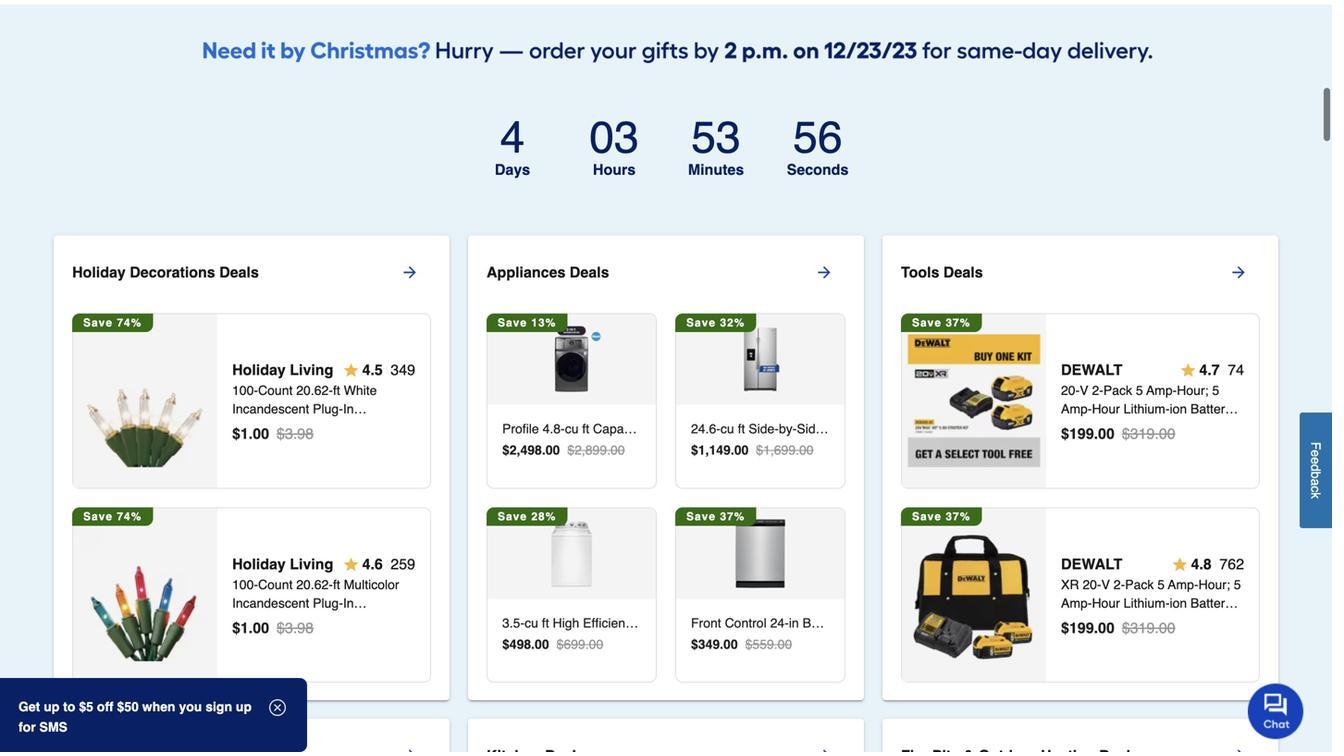 Task type: locate. For each thing, give the bounding box(es) containing it.
in inside 100-count 20.62-ft multicolor incandescent plug-in christmas string lights
[[343, 596, 354, 611]]

1 $ 199 . 00 $319.00 from the top
[[1062, 425, 1176, 443]]

2 lights from the top
[[332, 615, 366, 629]]

1,149
[[699, 443, 731, 458]]

1 $319.00 from the top
[[1122, 425, 1176, 443]]

to
[[63, 700, 75, 714]]

$50
[[117, 700, 139, 714]]

1 vertical spatial $3.98
[[277, 620, 314, 637]]

2 arrow right image from the left
[[815, 747, 834, 752]]

20.62- inside 100-count 20.62-ft multicolor incandescent plug-in christmas string lights
[[296, 578, 333, 592]]

5
[[1136, 383, 1144, 398], [1213, 383, 1220, 398], [1158, 578, 1165, 592], [1234, 578, 1242, 592]]

1 100- from the top
[[232, 383, 258, 398]]

1 holiday living from the top
[[232, 362, 333, 379]]

hurry — order your gifts by 2 p m on 12/23/23 for same-day delivery. image
[[54, 19, 1279, 65]]

hour
[[1092, 402, 1121, 417], [1092, 596, 1121, 611]]

1 tools image from the top
[[908, 335, 1041, 467]]

1 vertical spatial $ 199 . 00 $319.00
[[1062, 620, 1176, 637]]

1 vertical spatial 100-
[[232, 578, 258, 592]]

2 holiday living from the top
[[232, 556, 333, 573]]

lights down "multicolor"
[[332, 615, 366, 629]]

lights
[[332, 420, 366, 435], [332, 615, 366, 629]]

1 christmas from the top
[[232, 420, 291, 435]]

0 vertical spatial and
[[1062, 420, 1083, 435]]

1 vertical spatial 2-
[[1114, 578, 1126, 592]]

1 horizontal spatial 349
[[699, 637, 720, 652]]

0 horizontal spatial arrow right image
[[401, 747, 419, 752]]

0 vertical spatial living
[[290, 362, 333, 379]]

dewalt for 4.8
[[1062, 556, 1123, 573]]

(charger inside xr 20-v 2-pack 5 amp-hour; 5 amp-hour lithium-ion battery and charger (charger included)
[[1137, 615, 1188, 629]]

2 battery from the top
[[1191, 596, 1232, 611]]

holiday up 100-count 20.62-ft multicolor incandescent plug-in christmas string lights
[[232, 556, 286, 573]]

0 vertical spatial holiday
[[72, 264, 126, 281]]

christmas for 4.5 349
[[232, 420, 291, 435]]

0 vertical spatial holiday living
[[232, 362, 333, 379]]

1 vertical spatial battery
[[1191, 596, 1232, 611]]

1 horizontal spatial deals
[[570, 264, 609, 281]]

string inside 100-count 20.62-ft white incandescent plug-in christmas string lights
[[294, 420, 328, 435]]

pack
[[1104, 383, 1133, 398], [1126, 578, 1154, 592]]

2 in from the top
[[343, 596, 354, 611]]

ft inside 100-count 20.62-ft multicolor incandescent plug-in christmas string lights
[[333, 578, 340, 592]]

0 horizontal spatial 20-
[[1062, 383, 1080, 398]]

holiday living up 100-count 20.62-ft multicolor incandescent plug-in christmas string lights
[[232, 556, 333, 573]]

1 vertical spatial holiday living
[[232, 556, 333, 573]]

rating filled image
[[344, 363, 359, 378]]

1 lights from the top
[[332, 420, 366, 435]]

2 ft from the top
[[333, 578, 340, 592]]

1 dewalt from the top
[[1062, 362, 1123, 379]]

living left rating filled icon
[[290, 362, 333, 379]]

incandescent
[[232, 402, 309, 417], [232, 596, 309, 611]]

00
[[253, 425, 269, 443], [1099, 425, 1115, 443], [546, 443, 560, 458], [735, 443, 749, 458], [253, 620, 269, 637], [1099, 620, 1115, 637], [535, 637, 549, 652], [724, 637, 738, 652]]

appliances image for $1,699.00
[[726, 325, 795, 394]]

$ 199 . 00 $319.00 for 4.8
[[1062, 620, 1176, 637]]

1 incandescent from the top
[[232, 402, 309, 417]]

2 horizontal spatial deals
[[944, 264, 983, 281]]

2 plug- from the top
[[313, 596, 343, 611]]

3 deals from the left
[[944, 264, 983, 281]]

incandescent inside 100-count 20.62-ft white incandescent plug-in christmas string lights
[[232, 402, 309, 417]]

dewalt up xr
[[1062, 556, 1123, 573]]

lithium- inside xr 20-v 2-pack 5 amp-hour; 5 amp-hour lithium-ion battery and charger (charger included)
[[1124, 596, 1170, 611]]

string inside 100-count 20.62-ft multicolor incandescent plug-in christmas string lights
[[294, 615, 328, 629]]

1 ft from the top
[[333, 383, 340, 398]]

1 vertical spatial holiday
[[232, 362, 286, 379]]

2 string from the top
[[294, 615, 328, 629]]

0 vertical spatial hour;
[[1177, 383, 1209, 398]]

2 tools image from the top
[[908, 529, 1041, 662]]

rating filled image left 4.8
[[1173, 557, 1188, 572]]

74%
[[117, 316, 142, 329], [117, 511, 142, 524]]

hour inside the 20-v 2-pack 5 amp-hour; 5 amp-hour lithium-ion battery and charger (charger included)
[[1092, 402, 1121, 417]]

2 christmas from the top
[[232, 615, 291, 629]]

dewalt up the 20-v 2-pack 5 amp-hour; 5 amp-hour lithium-ion battery and charger (charger included)
[[1062, 362, 1123, 379]]

2 100- from the top
[[232, 578, 258, 592]]

0 vertical spatial $3.98
[[277, 425, 314, 443]]

deals right the appliances
[[570, 264, 609, 281]]

1 vertical spatial tools image
[[908, 529, 1041, 662]]

holiday for 4.5
[[232, 362, 286, 379]]

lights down white
[[332, 420, 366, 435]]

349 left $559.00
[[699, 637, 720, 652]]

save
[[83, 316, 113, 329], [498, 316, 528, 329], [687, 316, 716, 329], [913, 316, 942, 329], [83, 511, 113, 524], [498, 511, 528, 524], [687, 511, 716, 524], [913, 511, 942, 524]]

for
[[19, 720, 36, 735]]

arrow right image inside appliances deals link
[[815, 263, 834, 282]]

0 vertical spatial save 74%
[[83, 316, 142, 329]]

0 horizontal spatial 2-
[[1093, 383, 1104, 398]]

2 dewalt from the top
[[1062, 556, 1123, 573]]

20.62- left "multicolor"
[[296, 578, 333, 592]]

2 incandescent from the top
[[232, 596, 309, 611]]

incandescent inside 100-count 20.62-ft multicolor incandescent plug-in christmas string lights
[[232, 596, 309, 611]]

2 199 from the top
[[1070, 620, 1094, 637]]

1 living from the top
[[290, 362, 333, 379]]

tools deals
[[901, 264, 983, 281]]

included) inside the 20-v 2-pack 5 amp-hour; 5 amp-hour lithium-ion battery and charger (charger included)
[[1062, 439, 1115, 454]]

1 vertical spatial lithium-
[[1124, 596, 1170, 611]]

1 horizontal spatial 20-
[[1083, 578, 1102, 592]]

save 74%
[[83, 316, 142, 329], [83, 511, 142, 524]]

1 vertical spatial pack
[[1126, 578, 1154, 592]]

1 vertical spatial included)
[[1062, 633, 1115, 648]]

0 vertical spatial $319.00
[[1122, 425, 1176, 443]]

dewalt
[[1062, 362, 1123, 379], [1062, 556, 1123, 573]]

1 vertical spatial living
[[290, 556, 333, 573]]

e up b
[[1309, 457, 1324, 464]]

498
[[510, 637, 531, 652]]

0 vertical spatial ft
[[333, 383, 340, 398]]

1 1 from the top
[[241, 425, 249, 443]]

199 for 4.7
[[1070, 425, 1094, 443]]

$
[[232, 425, 241, 443], [1062, 425, 1070, 443], [503, 443, 510, 458], [691, 443, 699, 458], [232, 620, 241, 637], [1062, 620, 1070, 637], [503, 637, 510, 652], [691, 637, 699, 652]]

$5
[[79, 700, 93, 714]]

1 vertical spatial ft
[[333, 578, 340, 592]]

count inside 100-count 20.62-ft white incandescent plug-in christmas string lights
[[258, 383, 293, 398]]

1 arrow right image from the left
[[401, 747, 419, 752]]

1 battery from the top
[[1191, 402, 1232, 417]]

rating filled image left 4.7
[[1181, 363, 1196, 378]]

rating filled image
[[1181, 363, 1196, 378], [344, 557, 359, 572], [1173, 557, 1188, 572]]

1 vertical spatial 349
[[699, 637, 720, 652]]

2 74% from the top
[[117, 511, 142, 524]]

up right sign
[[236, 700, 252, 714]]

0 vertical spatial tools image
[[908, 335, 1041, 467]]

0 horizontal spatial up
[[44, 700, 60, 714]]

2 hour from the top
[[1092, 596, 1121, 611]]

holiday
[[72, 264, 126, 281], [232, 362, 286, 379], [232, 556, 286, 573]]

2 e from the top
[[1309, 457, 1324, 464]]

53 minutes
[[688, 112, 744, 178]]

$ 1 . 00 $3.98 for 4.5
[[232, 425, 314, 443]]

holiday living
[[232, 362, 333, 379], [232, 556, 333, 573]]

2 $3.98 from the top
[[277, 620, 314, 637]]

100-count 20.62-ft white incandescent plug-in christmas string lights
[[232, 383, 377, 435]]

appliances image down appliances deals
[[538, 325, 606, 394]]

ft inside 100-count 20.62-ft white incandescent plug-in christmas string lights
[[333, 383, 340, 398]]

1 vertical spatial holiday decorations image
[[79, 529, 212, 662]]

holiday living for 4.5
[[232, 362, 333, 379]]

count inside 100-count 20.62-ft multicolor incandescent plug-in christmas string lights
[[258, 578, 293, 592]]

holiday living up 100-count 20.62-ft white incandescent plug-in christmas string lights
[[232, 362, 333, 379]]

32%
[[720, 316, 745, 329]]

in for 4.5 349
[[343, 402, 354, 417]]

0 horizontal spatial 349
[[391, 362, 416, 379]]

0 vertical spatial lithium-
[[1124, 402, 1170, 417]]

0 vertical spatial 349
[[391, 362, 416, 379]]

1 $3.98 from the top
[[277, 425, 314, 443]]

living up 100-count 20.62-ft multicolor incandescent plug-in christmas string lights
[[290, 556, 333, 573]]

1 and from the top
[[1062, 420, 1083, 435]]

1 74% from the top
[[117, 316, 142, 329]]

save 32%
[[687, 316, 745, 329]]

save 74% for 4.6
[[83, 511, 142, 524]]

0 vertical spatial dewalt
[[1062, 362, 1123, 379]]

holiday decorations deals
[[72, 264, 259, 281]]

appliances image up $699.00
[[538, 520, 606, 588]]

1 in from the top
[[343, 402, 354, 417]]

1 20.62- from the top
[[296, 383, 333, 398]]

1 horizontal spatial v
[[1102, 578, 1111, 592]]

christmas inside 100-count 20.62-ft multicolor incandescent plug-in christmas string lights
[[232, 615, 291, 629]]

included)
[[1062, 439, 1115, 454], [1062, 633, 1115, 648]]

1
[[241, 425, 249, 443], [241, 620, 249, 637]]

37%
[[946, 316, 971, 329], [720, 511, 745, 524], [946, 511, 971, 524]]

349 right "4.5"
[[391, 362, 416, 379]]

v inside xr 20-v 2-pack 5 amp-hour; 5 amp-hour lithium-ion battery and charger (charger included)
[[1102, 578, 1111, 592]]

0 vertical spatial plug-
[[313, 402, 343, 417]]

1 up from the left
[[44, 700, 60, 714]]

in down "multicolor"
[[343, 596, 354, 611]]

in
[[343, 402, 354, 417], [343, 596, 354, 611]]

0 vertical spatial lights
[[332, 420, 366, 435]]

1 vertical spatial in
[[343, 596, 354, 611]]

arrow right image inside holiday decorations deals link
[[401, 263, 419, 282]]

1 e from the top
[[1309, 450, 1324, 457]]

0 vertical spatial included)
[[1062, 439, 1115, 454]]

arrow right image inside tools deals link
[[1230, 263, 1248, 282]]

2 20.62- from the top
[[296, 578, 333, 592]]

1 horizontal spatial up
[[236, 700, 252, 714]]

hour; inside the 20-v 2-pack 5 amp-hour; 5 amp-hour lithium-ion battery and charger (charger included)
[[1177, 383, 1209, 398]]

battery down 4.8 762
[[1191, 596, 1232, 611]]

0 vertical spatial 2-
[[1093, 383, 1104, 398]]

0 vertical spatial christmas
[[232, 420, 291, 435]]

lithium-
[[1124, 402, 1170, 417], [1124, 596, 1170, 611]]

battery
[[1191, 402, 1232, 417], [1191, 596, 1232, 611]]

0 vertical spatial $ 199 . 00 $319.00
[[1062, 425, 1176, 443]]

1 vertical spatial save 74%
[[83, 511, 142, 524]]

count
[[258, 383, 293, 398], [258, 578, 293, 592]]

battery inside the 20-v 2-pack 5 amp-hour; 5 amp-hour lithium-ion battery and charger (charger included)
[[1191, 402, 1232, 417]]

1 vertical spatial $319.00
[[1122, 620, 1176, 637]]

2 $319.00 from the top
[[1122, 620, 1176, 637]]

f e e d b a c k button
[[1300, 413, 1333, 528]]

xr 20-v 2-pack 5 amp-hour; 5 amp-hour lithium-ion battery and charger (charger included)
[[1062, 578, 1242, 648]]

0 vertical spatial 74%
[[117, 316, 142, 329]]

1 vertical spatial hour;
[[1199, 578, 1231, 592]]

1 vertical spatial count
[[258, 578, 293, 592]]

and
[[1062, 420, 1083, 435], [1062, 615, 1083, 629]]

0 horizontal spatial v
[[1080, 383, 1089, 398]]

lights inside 100-count 20.62-ft multicolor incandescent plug-in christmas string lights
[[332, 615, 366, 629]]

appliances deals link
[[487, 250, 864, 295]]

ion inside xr 20-v 2-pack 5 amp-hour; 5 amp-hour lithium-ion battery and charger (charger included)
[[1170, 596, 1188, 611]]

1 ion from the top
[[1170, 402, 1188, 417]]

0 vertical spatial $ 1 . 00 $3.98
[[232, 425, 314, 443]]

in inside 100-count 20.62-ft white incandescent plug-in christmas string lights
[[343, 402, 354, 417]]

1 vertical spatial plug-
[[313, 596, 343, 611]]

1 $ 1 . 00 $3.98 from the top
[[232, 425, 314, 443]]

0 vertical spatial 199
[[1070, 425, 1094, 443]]

2 count from the top
[[258, 578, 293, 592]]

100- inside 100-count 20.62-ft white incandescent plug-in christmas string lights
[[232, 383, 258, 398]]

a
[[1309, 479, 1324, 486]]

b
[[1309, 472, 1324, 479]]

20.62- inside 100-count 20.62-ft white incandescent plug-in christmas string lights
[[296, 383, 333, 398]]

1 vertical spatial (charger
[[1137, 615, 1188, 629]]

2 $ 199 . 00 $319.00 from the top
[[1062, 620, 1176, 637]]

1 (charger from the top
[[1137, 420, 1188, 435]]

2 included) from the top
[[1062, 633, 1115, 648]]

multicolor
[[344, 578, 399, 592]]

$3.98
[[277, 425, 314, 443], [277, 620, 314, 637]]

christmas inside 100-count 20.62-ft white incandescent plug-in christmas string lights
[[232, 420, 291, 435]]

e up 'd'
[[1309, 450, 1324, 457]]

1 count from the top
[[258, 383, 293, 398]]

2 $ 1 . 00 $3.98 from the top
[[232, 620, 314, 637]]

2 deals from the left
[[570, 264, 609, 281]]

battery down 4.7
[[1191, 402, 1232, 417]]

ft
[[333, 383, 340, 398], [333, 578, 340, 592]]

arrow right image
[[401, 263, 419, 282], [815, 263, 834, 282], [1230, 263, 1248, 282], [1230, 747, 1248, 752]]

1 vertical spatial and
[[1062, 615, 1083, 629]]

2 save 74% from the top
[[83, 511, 142, 524]]

1 vertical spatial dewalt
[[1062, 556, 1123, 573]]

up left the to
[[44, 700, 60, 714]]

0 vertical spatial (charger
[[1137, 420, 1188, 435]]

string for 4.5
[[294, 420, 328, 435]]

0 vertical spatial 20.62-
[[296, 383, 333, 398]]

appliances
[[487, 264, 566, 281]]

0 vertical spatial count
[[258, 383, 293, 398]]

holiday living for 4.6
[[232, 556, 333, 573]]

1 vertical spatial lights
[[332, 615, 366, 629]]

1 vertical spatial christmas
[[232, 615, 291, 629]]

2 1 from the top
[[241, 620, 249, 637]]

ft left white
[[333, 383, 340, 398]]

in down white
[[343, 402, 354, 417]]

k
[[1309, 492, 1324, 499]]

0 vertical spatial battery
[[1191, 402, 1232, 417]]

ft left "multicolor"
[[333, 578, 340, 592]]

20-v 2-pack 5 amp-hour; 5 amp-hour lithium-ion battery and charger (charger included)
[[1062, 383, 1232, 454]]

charger
[[1087, 420, 1134, 435], [1087, 615, 1134, 629]]

ion
[[1170, 402, 1188, 417], [1170, 596, 1188, 611]]

199 for 4.8
[[1070, 620, 1094, 637]]

living
[[290, 362, 333, 379], [290, 556, 333, 573]]

1 charger from the top
[[1087, 420, 1134, 435]]

100-
[[232, 383, 258, 398], [232, 578, 258, 592]]

100- inside 100-count 20.62-ft multicolor incandescent plug-in christmas string lights
[[232, 578, 258, 592]]

(charger inside the 20-v 2-pack 5 amp-hour; 5 amp-hour lithium-ion battery and charger (charger included)
[[1137, 420, 1188, 435]]

4.5
[[362, 362, 383, 379]]

hour; down 4.8 762
[[1199, 578, 1231, 592]]

1 vertical spatial charger
[[1087, 615, 1134, 629]]

0 vertical spatial pack
[[1104, 383, 1133, 398]]

plug- inside 100-count 20.62-ft multicolor incandescent plug-in christmas string lights
[[313, 596, 343, 611]]

timer containing 4
[[459, 112, 874, 187]]

1 lithium- from the top
[[1124, 402, 1170, 417]]

charger inside the 20-v 2-pack 5 amp-hour; 5 amp-hour lithium-ion battery and charger (charger included)
[[1087, 420, 1134, 435]]

1 vertical spatial 74%
[[117, 511, 142, 524]]

christmas
[[232, 420, 291, 435], [232, 615, 291, 629]]

save 37% for 4.7 74
[[913, 316, 971, 329]]

1 vertical spatial v
[[1102, 578, 1111, 592]]

0 vertical spatial 1
[[241, 425, 249, 443]]

lights inside 100-count 20.62-ft white incandescent plug-in christmas string lights
[[332, 420, 366, 435]]

1 vertical spatial 1
[[241, 620, 249, 637]]

20.62-
[[296, 383, 333, 398], [296, 578, 333, 592]]

1 holiday decorations image from the top
[[79, 335, 212, 467]]

2 ion from the top
[[1170, 596, 1188, 611]]

up
[[44, 700, 60, 714], [236, 700, 252, 714]]

deals right tools
[[944, 264, 983, 281]]

amp-
[[1147, 383, 1177, 398], [1062, 402, 1093, 417], [1168, 578, 1199, 592], [1062, 596, 1093, 611]]

0 vertical spatial hour
[[1092, 402, 1121, 417]]

0 vertical spatial 20-
[[1062, 383, 1080, 398]]

tools image for 4.7
[[908, 335, 1041, 467]]

56 seconds
[[787, 112, 849, 178]]

appliances image up the $ 1,149 . 00 $1,699.00
[[726, 325, 795, 394]]

deals right the decorations
[[219, 264, 259, 281]]

2 vertical spatial holiday
[[232, 556, 286, 573]]

you
[[179, 700, 202, 714]]

$319.00 for 4.8 762
[[1122, 620, 1176, 637]]

2 (charger from the top
[[1137, 615, 1188, 629]]

2-
[[1093, 383, 1104, 398], [1114, 578, 1126, 592]]

holiday up 100-count 20.62-ft white incandescent plug-in christmas string lights
[[232, 362, 286, 379]]

1 199 from the top
[[1070, 425, 1094, 443]]

1 horizontal spatial 2-
[[1114, 578, 1126, 592]]

appliances image up $559.00
[[726, 520, 795, 588]]

20.62- left white
[[296, 383, 333, 398]]

1 vertical spatial incandescent
[[232, 596, 309, 611]]

20- inside xr 20-v 2-pack 5 amp-hour; 5 amp-hour lithium-ion battery and charger (charger included)
[[1083, 578, 1102, 592]]

199
[[1070, 425, 1094, 443], [1070, 620, 1094, 637]]

2 charger from the top
[[1087, 615, 1134, 629]]

1 vertical spatial string
[[294, 615, 328, 629]]

plug-
[[313, 402, 343, 417], [313, 596, 343, 611]]

1 horizontal spatial arrow right image
[[815, 747, 834, 752]]

$1,699.00
[[756, 443, 814, 458]]

holiday left the decorations
[[72, 264, 126, 281]]

$ 199 . 00 $319.00 for 4.7
[[1062, 425, 1176, 443]]

1 string from the top
[[294, 420, 328, 435]]

2 living from the top
[[290, 556, 333, 573]]

timer
[[459, 112, 874, 187]]

1 vertical spatial 199
[[1070, 620, 1094, 637]]

save 74% for 4.5
[[83, 316, 142, 329]]

1 vertical spatial 20.62-
[[296, 578, 333, 592]]

1 vertical spatial 20-
[[1083, 578, 1102, 592]]

incandescent for 4.6
[[232, 596, 309, 611]]

0 vertical spatial string
[[294, 420, 328, 435]]

rating filled image left 4.6
[[344, 557, 359, 572]]

0 vertical spatial ion
[[1170, 402, 1188, 417]]

appliances image for $559.00
[[726, 520, 795, 588]]

dewalt for 4.7
[[1062, 362, 1123, 379]]

0 vertical spatial 100-
[[232, 383, 258, 398]]

20-
[[1062, 383, 1080, 398], [1083, 578, 1102, 592]]

4.6 259
[[362, 556, 416, 573]]

e
[[1309, 450, 1324, 457], [1309, 457, 1324, 464]]

lithium- inside the 20-v 2-pack 5 amp-hour; 5 amp-hour lithium-ion battery and charger (charger included)
[[1124, 402, 1170, 417]]

2 holiday decorations image from the top
[[79, 529, 212, 662]]

ft for 4.6
[[333, 578, 340, 592]]

arrow right image
[[401, 747, 419, 752], [815, 747, 834, 752]]

0 vertical spatial in
[[343, 402, 354, 417]]

rating filled image for 4.8 762
[[1173, 557, 1188, 572]]

tools image
[[908, 335, 1041, 467], [908, 529, 1041, 662]]

plug- inside 100-count 20.62-ft white incandescent plug-in christmas string lights
[[313, 402, 343, 417]]

1 save 74% from the top
[[83, 316, 142, 329]]

1 for 4.5
[[241, 425, 249, 443]]

$3.98 for 4.5 349
[[277, 425, 314, 443]]

(charger
[[1137, 420, 1188, 435], [1137, 615, 1188, 629]]

arrow right image for appliances deals
[[815, 263, 834, 282]]

holiday decorations image
[[79, 335, 212, 467], [79, 529, 212, 662]]

v inside the 20-v 2-pack 5 amp-hour; 5 amp-hour lithium-ion battery and charger (charger included)
[[1080, 383, 1089, 398]]

1 vertical spatial hour
[[1092, 596, 1121, 611]]

1 vertical spatial ion
[[1170, 596, 1188, 611]]

hour; down 4.7
[[1177, 383, 1209, 398]]

appliances image
[[538, 325, 606, 394], [726, 325, 795, 394], [538, 520, 606, 588], [726, 520, 795, 588]]

0 vertical spatial charger
[[1087, 420, 1134, 435]]

762
[[1220, 556, 1245, 573]]

2 lithium- from the top
[[1124, 596, 1170, 611]]

1 vertical spatial $ 1 . 00 $3.98
[[232, 620, 314, 637]]

0 vertical spatial v
[[1080, 383, 1089, 398]]

v
[[1080, 383, 1089, 398], [1102, 578, 1111, 592]]

minutes
[[688, 161, 744, 178]]

1 hour from the top
[[1092, 402, 1121, 417]]

0 horizontal spatial deals
[[219, 264, 259, 281]]

2 and from the top
[[1062, 615, 1083, 629]]

1 plug- from the top
[[313, 402, 343, 417]]

string
[[294, 420, 328, 435], [294, 615, 328, 629]]

deals
[[219, 264, 259, 281], [570, 264, 609, 281], [944, 264, 983, 281]]

0 vertical spatial incandescent
[[232, 402, 309, 417]]

0 vertical spatial holiday decorations image
[[79, 335, 212, 467]]

1 included) from the top
[[1062, 439, 1115, 454]]



Task type: describe. For each thing, give the bounding box(es) containing it.
seconds
[[787, 161, 849, 178]]

incandescent for 4.5
[[232, 402, 309, 417]]

pack inside the 20-v 2-pack 5 amp-hour; 5 amp-hour lithium-ion battery and charger (charger included)
[[1104, 383, 1133, 398]]

appliances deals
[[487, 264, 609, 281]]

$ 2,498 . 00 $2,899.00
[[503, 443, 625, 458]]

holiday for 4.6
[[232, 556, 286, 573]]

tools image for 4.8
[[908, 529, 1041, 662]]

rating filled image for 4.7 74
[[1181, 363, 1196, 378]]

$3.98 for 4.6 259
[[277, 620, 314, 637]]

hour; inside xr 20-v 2-pack 5 amp-hour; 5 amp-hour lithium-ion battery and charger (charger included)
[[1199, 578, 1231, 592]]

holiday decorations image for 4.6 259
[[79, 529, 212, 662]]

plug- for 4.6
[[313, 596, 343, 611]]

28%
[[532, 511, 557, 524]]

and inside the 20-v 2-pack 5 amp-hour; 5 amp-hour lithium-ion battery and charger (charger included)
[[1062, 420, 1083, 435]]

20- inside the 20-v 2-pack 5 amp-hour; 5 amp-hour lithium-ion battery and charger (charger included)
[[1062, 383, 1080, 398]]

4.8 762
[[1192, 556, 1245, 573]]

53
[[692, 112, 741, 163]]

f e e d b a c k
[[1309, 442, 1324, 499]]

hours
[[593, 161, 636, 178]]

56
[[793, 112, 843, 163]]

4.8
[[1192, 556, 1212, 573]]

349 for 4.5 349
[[391, 362, 416, 379]]

$ 349 . 00 $559.00
[[691, 637, 792, 652]]

100-count 20.62-ft multicolor incandescent plug-in christmas string lights
[[232, 578, 399, 629]]

$ 1,149 . 00 $1,699.00
[[691, 443, 814, 458]]

count for 4.6 259
[[258, 578, 293, 592]]

$ 498 . 00 $699.00
[[503, 637, 604, 652]]

2- inside the 20-v 2-pack 5 amp-hour; 5 amp-hour lithium-ion battery and charger (charger included)
[[1093, 383, 1104, 398]]

holiday decorations image for 4.5 349
[[79, 335, 212, 467]]

4.7 74
[[1200, 362, 1245, 379]]

lights for 4.6 259
[[332, 615, 366, 629]]

holiday decorations deals link
[[72, 250, 450, 295]]

$699.00
[[557, 637, 604, 652]]

plug- for 4.5
[[313, 402, 343, 417]]

and inside xr 20-v 2-pack 5 amp-hour; 5 amp-hour lithium-ion battery and charger (charger included)
[[1062, 615, 1083, 629]]

arrow right image for tools deals
[[1230, 263, 1248, 282]]

deals for tools deals
[[944, 264, 983, 281]]

get up to $5 off $50 when you sign up for sms
[[19, 700, 252, 735]]

349 for $ 349 . 00 $559.00
[[699, 637, 720, 652]]

days
[[495, 161, 530, 178]]

lights for 4.5 349
[[332, 420, 366, 435]]

$559.00
[[746, 637, 792, 652]]

save 28%
[[498, 511, 557, 524]]

battery inside xr 20-v 2-pack 5 amp-hour; 5 amp-hour lithium-ion battery and charger (charger included)
[[1191, 596, 1232, 611]]

100- for 4.5
[[232, 383, 258, 398]]

$2,899.00
[[568, 443, 625, 458]]

living for 4.6 259
[[290, 556, 333, 573]]

74% for 4.5 349
[[117, 316, 142, 329]]

13%
[[532, 316, 557, 329]]

rating filled image for 4.6 259
[[344, 557, 359, 572]]

2,498
[[510, 443, 542, 458]]

74% for 4.6 259
[[117, 511, 142, 524]]

christmas for 4.6 259
[[232, 615, 291, 629]]

tools deals link
[[901, 250, 1279, 295]]

xr
[[1062, 578, 1080, 592]]

appliances image for $2,899.00
[[538, 325, 606, 394]]

charger inside xr 20-v 2-pack 5 amp-hour; 5 amp-hour lithium-ion battery and charger (charger included)
[[1087, 615, 1134, 629]]

1 for 4.6
[[241, 620, 249, 637]]

included) inside xr 20-v 2-pack 5 amp-hour; 5 amp-hour lithium-ion battery and charger (charger included)
[[1062, 633, 1115, 648]]

f
[[1309, 442, 1324, 450]]

$ 1 . 00 $3.98 for 4.6
[[232, 620, 314, 637]]

4 days
[[495, 112, 530, 178]]

chat invite button image
[[1248, 683, 1305, 740]]

in for 4.6 259
[[343, 596, 354, 611]]

4.7
[[1200, 362, 1220, 379]]

d
[[1309, 464, 1324, 472]]

03 hours
[[590, 112, 639, 178]]

pack inside xr 20-v 2-pack 5 amp-hour; 5 amp-hour lithium-ion battery and charger (charger included)
[[1126, 578, 1154, 592]]

1 deals from the left
[[219, 264, 259, 281]]

259
[[391, 556, 416, 573]]

count for 4.5 349
[[258, 383, 293, 398]]

sms
[[39, 720, 67, 735]]

arrow right image for holiday decorations deals
[[401, 263, 419, 282]]

decorations
[[130, 264, 215, 281]]

74
[[1228, 362, 1245, 379]]

living for 4.5 349
[[290, 362, 333, 379]]

white
[[344, 383, 377, 398]]

save 37% for 4.8 762
[[913, 511, 971, 524]]

4.6
[[362, 556, 383, 573]]

4
[[500, 112, 525, 163]]

get
[[19, 700, 40, 714]]

37% for 4.7 74
[[946, 316, 971, 329]]

string for 4.6
[[294, 615, 328, 629]]

save 13%
[[498, 316, 557, 329]]

03
[[590, 112, 639, 163]]

37% for 4.8 762
[[946, 511, 971, 524]]

$319.00 for 4.7 74
[[1122, 425, 1176, 443]]

4.5 349
[[362, 362, 416, 379]]

2 up from the left
[[236, 700, 252, 714]]

c
[[1309, 486, 1324, 492]]

off
[[97, 700, 114, 714]]

sign
[[206, 700, 232, 714]]

deals for appliances deals
[[570, 264, 609, 281]]

2- inside xr 20-v 2-pack 5 amp-hour; 5 amp-hour lithium-ion battery and charger (charger included)
[[1114, 578, 1126, 592]]

20.62- for 4.5 349
[[296, 383, 333, 398]]

appliances image for $699.00
[[538, 520, 606, 588]]

when
[[142, 700, 175, 714]]

ft for 4.5
[[333, 383, 340, 398]]

20.62- for 4.6 259
[[296, 578, 333, 592]]

100- for 4.6
[[232, 578, 258, 592]]

tools
[[901, 264, 940, 281]]

hour inside xr 20-v 2-pack 5 amp-hour; 5 amp-hour lithium-ion battery and charger (charger included)
[[1092, 596, 1121, 611]]

ion inside the 20-v 2-pack 5 amp-hour; 5 amp-hour lithium-ion battery and charger (charger included)
[[1170, 402, 1188, 417]]



Task type: vqa. For each thing, say whether or not it's contained in the screenshot.
Christmas Decorations image
no



